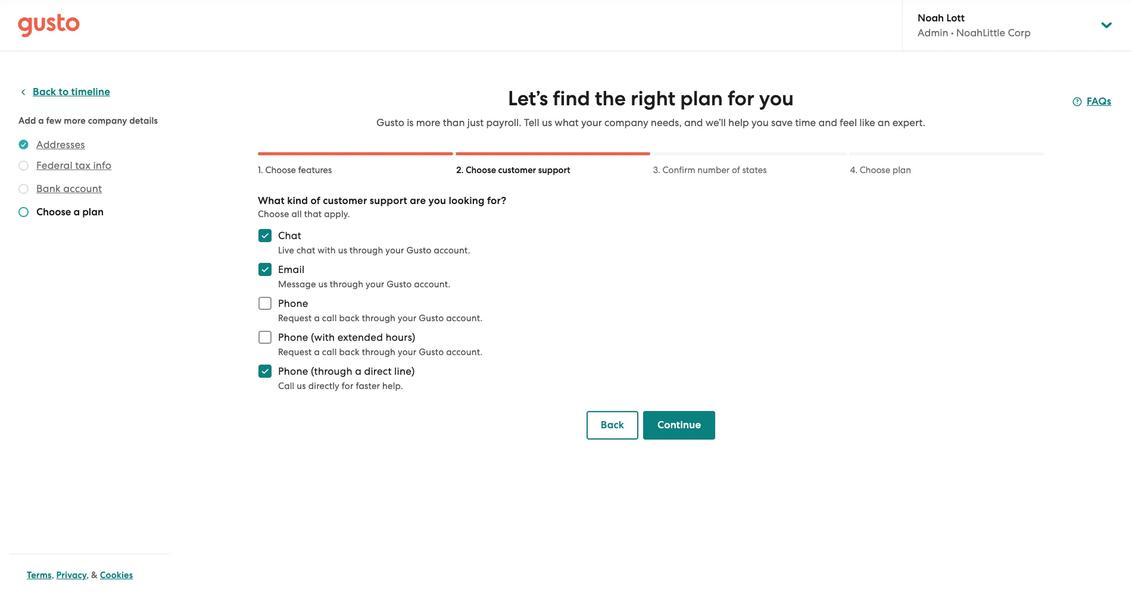 Task type: locate. For each thing, give the bounding box(es) containing it.
, left the privacy link
[[52, 571, 54, 581]]

choose up looking
[[466, 165, 496, 176]]

1 vertical spatial phone
[[278, 332, 308, 344]]

1 vertical spatial of
[[311, 195, 321, 207]]

through for phone
[[362, 313, 396, 324]]

1 vertical spatial call
[[322, 347, 337, 358]]

company inside the let's find the right plan for you gusto is more than just payroll. tell us what your company needs, and we'll help you save time and feel like an expert.
[[605, 117, 649, 129]]

0 horizontal spatial ,
[[52, 571, 54, 581]]

back inside button
[[33, 86, 56, 98]]

direct
[[364, 366, 392, 378]]

1 vertical spatial request
[[278, 347, 312, 358]]

1 vertical spatial for
[[342, 381, 354, 392]]

and left feel
[[819, 117, 838, 129]]

request
[[278, 313, 312, 324], [278, 347, 312, 358]]

and
[[684, 117, 703, 129], [819, 117, 838, 129]]

an
[[878, 117, 890, 129]]

0 horizontal spatial customer
[[323, 195, 367, 207]]

back for back to timeline
[[33, 86, 56, 98]]

add
[[18, 116, 36, 126]]

plan down account
[[82, 206, 104, 219]]

2 request from the top
[[278, 347, 312, 358]]

1 vertical spatial plan
[[893, 165, 911, 176]]

phone for phone
[[278, 298, 308, 310]]

your up "hours)"
[[398, 313, 417, 324]]

gusto inside the let's find the right plan for you gusto is more than just payroll. tell us what your company needs, and we'll help you save time and feel like an expert.
[[376, 117, 404, 129]]

customer up apply.
[[323, 195, 367, 207]]

through up extended
[[362, 313, 396, 324]]

2 vertical spatial phone
[[278, 366, 308, 378]]

a down account
[[74, 206, 80, 219]]

0 vertical spatial of
[[732, 165, 740, 176]]

federal
[[36, 160, 73, 172]]

choose down what
[[258, 209, 289, 220]]

1 horizontal spatial for
[[728, 86, 755, 111]]

account
[[63, 183, 102, 195]]

0 horizontal spatial and
[[684, 117, 703, 129]]

0 vertical spatial call
[[322, 313, 337, 324]]

2 check image from the top
[[18, 207, 29, 217]]

1 horizontal spatial support
[[538, 165, 571, 176]]

us right tell
[[542, 117, 552, 129]]

terms link
[[27, 571, 52, 581]]

0 vertical spatial phone
[[278, 298, 308, 310]]

0 horizontal spatial plan
[[82, 206, 104, 219]]

us inside the let's find the right plan for you gusto is more than just payroll. tell us what your company needs, and we'll help you save time and feel like an expert.
[[542, 117, 552, 129]]

call down (with
[[322, 347, 337, 358]]

more inside the let's find the right plan for you gusto is more than just payroll. tell us what your company needs, and we'll help you save time and feel like an expert.
[[416, 117, 440, 129]]

you right are
[[429, 195, 446, 207]]

back down phone (with extended hours)
[[339, 347, 360, 358]]

1 horizontal spatial customer
[[498, 165, 536, 176]]

company down the timeline
[[88, 116, 127, 126]]

account.
[[434, 245, 470, 256], [414, 279, 451, 290], [446, 313, 483, 324], [446, 347, 483, 358]]

1 vertical spatial request a call back through your gusto account.
[[278, 347, 483, 358]]

payroll.
[[486, 117, 522, 129]]

for
[[728, 86, 755, 111], [342, 381, 354, 392]]

customer up for?
[[498, 165, 536, 176]]

back button
[[587, 412, 639, 440]]

phone up call
[[278, 366, 308, 378]]

back for phone (with extended hours)
[[339, 347, 360, 358]]

Phone checkbox
[[252, 291, 278, 317]]

a left "few"
[[38, 116, 44, 126]]

noahlittle
[[957, 27, 1006, 39]]

choose down like
[[860, 165, 891, 176]]

2 vertical spatial plan
[[82, 206, 104, 219]]

help.
[[382, 381, 403, 392]]

customer inside the what kind of customer support are you looking for? choose all that apply.
[[323, 195, 367, 207]]

1 horizontal spatial company
[[605, 117, 649, 129]]

request a call back through your gusto account. up extended
[[278, 313, 483, 324]]

plan down the expert.
[[893, 165, 911, 176]]

0 vertical spatial check image
[[18, 184, 29, 194]]

2 phone from the top
[[278, 332, 308, 344]]

choose for choose features
[[265, 165, 296, 176]]

back for phone
[[339, 313, 360, 324]]

(with
[[311, 332, 335, 344]]

you inside the what kind of customer support are you looking for? choose all that apply.
[[429, 195, 446, 207]]

number
[[698, 165, 730, 176]]

continue
[[658, 419, 701, 432]]

1 request a call back through your gusto account. from the top
[[278, 313, 483, 324]]

your for chat
[[386, 245, 404, 256]]

details
[[129, 116, 158, 126]]

choose up what
[[265, 165, 296, 176]]

request for phone
[[278, 313, 312, 324]]

to
[[59, 86, 69, 98]]

customer
[[498, 165, 536, 176], [323, 195, 367, 207]]

and left we'll
[[684, 117, 703, 129]]

are
[[410, 195, 426, 207]]

1 horizontal spatial of
[[732, 165, 740, 176]]

help
[[729, 117, 749, 129]]

account. for phone (with extended hours)
[[446, 347, 483, 358]]

1 vertical spatial check image
[[18, 207, 29, 217]]

1 horizontal spatial more
[[416, 117, 440, 129]]

2 back from the top
[[339, 347, 360, 358]]

0 vertical spatial request
[[278, 313, 312, 324]]

1 , from the left
[[52, 571, 54, 581]]

phone left (with
[[278, 332, 308, 344]]

back
[[339, 313, 360, 324], [339, 347, 360, 358]]

2 request a call back through your gusto account. from the top
[[278, 347, 483, 358]]

with
[[318, 245, 336, 256]]

back
[[33, 86, 56, 98], [601, 419, 624, 432]]

is
[[407, 117, 414, 129]]

1 vertical spatial back
[[601, 419, 624, 432]]

of left states
[[732, 165, 740, 176]]

of for number
[[732, 165, 740, 176]]

privacy link
[[56, 571, 86, 581]]

bank account
[[36, 183, 102, 195]]

1 vertical spatial you
[[752, 117, 769, 129]]

support inside the what kind of customer support are you looking for? choose all that apply.
[[370, 195, 407, 207]]

1 horizontal spatial back
[[601, 419, 624, 432]]

more right is
[[416, 117, 440, 129]]

request up (with
[[278, 313, 312, 324]]

your right what
[[581, 117, 602, 129]]

you
[[759, 86, 794, 111], [752, 117, 769, 129], [429, 195, 446, 207]]

1 horizontal spatial and
[[819, 117, 838, 129]]

back up phone (with extended hours)
[[339, 313, 360, 324]]

2 vertical spatial you
[[429, 195, 446, 207]]

few
[[46, 116, 62, 126]]

that
[[304, 209, 322, 220]]

0 vertical spatial back
[[339, 313, 360, 324]]

0 horizontal spatial company
[[88, 116, 127, 126]]

call
[[322, 313, 337, 324], [322, 347, 337, 358]]

phone down message
[[278, 298, 308, 310]]

of up that
[[311, 195, 321, 207]]

0 horizontal spatial support
[[370, 195, 407, 207]]

1 horizontal spatial plan
[[680, 86, 723, 111]]

through
[[350, 245, 383, 256], [330, 279, 364, 290], [362, 313, 396, 324], [362, 347, 396, 358]]

0 vertical spatial you
[[759, 86, 794, 111]]

your down the what kind of customer support are you looking for? choose all that apply.
[[386, 245, 404, 256]]

your
[[581, 117, 602, 129], [386, 245, 404, 256], [366, 279, 385, 290], [398, 313, 417, 324], [398, 347, 417, 358]]

through down with
[[330, 279, 364, 290]]

directly
[[308, 381, 340, 392]]

phone for phone (with extended hours)
[[278, 332, 308, 344]]

gusto for phone (with extended hours)
[[419, 347, 444, 358]]

through up 'message us through your gusto account.'
[[350, 245, 383, 256]]

choose inside choose a plan list
[[36, 206, 71, 219]]

0 horizontal spatial back
[[33, 86, 56, 98]]

states
[[743, 165, 767, 176]]

home image
[[18, 13, 80, 37]]

message
[[278, 279, 316, 290]]

3 phone from the top
[[278, 366, 308, 378]]

your down "hours)"
[[398, 347, 417, 358]]

you for are
[[429, 195, 446, 207]]

1 vertical spatial support
[[370, 195, 407, 207]]

kind
[[287, 195, 308, 207]]

info
[[93, 160, 112, 172]]

faqs button
[[1073, 95, 1112, 109]]

0 vertical spatial back
[[33, 86, 56, 98]]

you up save
[[759, 86, 794, 111]]

plan
[[680, 86, 723, 111], [893, 165, 911, 176], [82, 206, 104, 219]]

privacy
[[56, 571, 86, 581]]

through for phone (with extended hours)
[[362, 347, 396, 358]]

for up help
[[728, 86, 755, 111]]

, left "&"
[[86, 571, 89, 581]]

for down phone (through a direct line)
[[342, 381, 354, 392]]

1 phone from the top
[[278, 298, 308, 310]]

request a call back through your gusto account. up direct
[[278, 347, 483, 358]]

0 vertical spatial customer
[[498, 165, 536, 176]]

check image
[[18, 184, 29, 194], [18, 207, 29, 217]]

support down what
[[538, 165, 571, 176]]

1 horizontal spatial ,
[[86, 571, 89, 581]]

like
[[860, 117, 875, 129]]

0 vertical spatial support
[[538, 165, 571, 176]]

&
[[91, 571, 98, 581]]

your down live chat with us through your gusto account.
[[366, 279, 385, 290]]

addresses button
[[36, 138, 85, 152]]

timeline
[[71, 86, 110, 98]]

addresses
[[36, 139, 85, 151]]

Phone (with extended hours) checkbox
[[252, 325, 278, 351]]

all
[[292, 209, 302, 220]]

request down (with
[[278, 347, 312, 358]]

federal tax info
[[36, 160, 112, 172]]

company
[[88, 116, 127, 126], [605, 117, 649, 129]]

support
[[538, 165, 571, 176], [370, 195, 407, 207]]

you right help
[[752, 117, 769, 129]]

1 vertical spatial back
[[339, 347, 360, 358]]

support left are
[[370, 195, 407, 207]]

0 vertical spatial for
[[728, 86, 755, 111]]

a up (with
[[314, 313, 320, 324]]

1 vertical spatial customer
[[323, 195, 367, 207]]

,
[[52, 571, 54, 581], [86, 571, 89, 581]]

1 request from the top
[[278, 313, 312, 324]]

0 horizontal spatial of
[[311, 195, 321, 207]]

2 horizontal spatial plan
[[893, 165, 911, 176]]

more right "few"
[[64, 116, 86, 126]]

plan up we'll
[[680, 86, 723, 111]]

a
[[38, 116, 44, 126], [74, 206, 80, 219], [314, 313, 320, 324], [314, 347, 320, 358], [355, 366, 362, 378]]

Email checkbox
[[252, 257, 278, 283]]

phone (with extended hours)
[[278, 332, 416, 344]]

1 check image from the top
[[18, 184, 29, 194]]

choose
[[265, 165, 296, 176], [466, 165, 496, 176], [860, 165, 891, 176], [36, 206, 71, 219], [258, 209, 289, 220]]

choose down the bank
[[36, 206, 71, 219]]

2 call from the top
[[322, 347, 337, 358]]

1 back from the top
[[339, 313, 360, 324]]

call up (with
[[322, 313, 337, 324]]

1 call from the top
[[322, 313, 337, 324]]

company down the
[[605, 117, 649, 129]]

back inside button
[[601, 419, 624, 432]]

let's
[[508, 86, 548, 111]]

0 vertical spatial plan
[[680, 86, 723, 111]]

0 vertical spatial request a call back through your gusto account.
[[278, 313, 483, 324]]

of inside the what kind of customer support are you looking for? choose all that apply.
[[311, 195, 321, 207]]

through up direct
[[362, 347, 396, 358]]

what kind of customer support are you looking for? choose all that apply.
[[258, 195, 507, 220]]

faster
[[356, 381, 380, 392]]



Task type: describe. For each thing, give the bounding box(es) containing it.
choose a plan
[[36, 206, 104, 219]]

extended
[[338, 332, 383, 344]]

of for kind
[[311, 195, 321, 207]]

apply.
[[324, 209, 350, 220]]

faqs
[[1087, 95, 1112, 108]]

your for phone
[[398, 313, 417, 324]]

us right message
[[318, 279, 328, 290]]

a inside list
[[74, 206, 80, 219]]

noah lott admin • noahlittle corp
[[918, 12, 1031, 39]]

choose inside the what kind of customer support are you looking for? choose all that apply.
[[258, 209, 289, 220]]

us right with
[[338, 245, 347, 256]]

live
[[278, 245, 294, 256]]

gusto for chat
[[407, 245, 432, 256]]

what
[[555, 117, 579, 129]]

0 horizontal spatial for
[[342, 381, 354, 392]]

live chat with us through your gusto account.
[[278, 245, 470, 256]]

terms , privacy , & cookies
[[27, 571, 133, 581]]

phone for phone (through a direct line)
[[278, 366, 308, 378]]

call
[[278, 381, 295, 392]]

needs,
[[651, 117, 682, 129]]

back for back
[[601, 419, 624, 432]]

choose features
[[265, 165, 332, 176]]

message us through your gusto account.
[[278, 279, 451, 290]]

choose customer support
[[466, 165, 571, 176]]

Phone (through a direct line) checkbox
[[252, 359, 278, 385]]

than
[[443, 117, 465, 129]]

Chat checkbox
[[252, 223, 278, 249]]

terms
[[27, 571, 52, 581]]

feel
[[840, 117, 857, 129]]

find
[[553, 86, 590, 111]]

check image
[[18, 161, 29, 171]]

(through
[[311, 366, 353, 378]]

you for for
[[759, 86, 794, 111]]

a up faster
[[355, 366, 362, 378]]

confirm number of states
[[663, 165, 767, 176]]

we'll
[[706, 117, 726, 129]]

phone (through a direct line)
[[278, 366, 415, 378]]

gusto for phone
[[419, 313, 444, 324]]

email
[[278, 264, 305, 276]]

for inside the let's find the right plan for you gusto is more than just payroll. tell us what your company needs, and we'll help you save time and feel like an expert.
[[728, 86, 755, 111]]

federal tax info button
[[36, 158, 112, 173]]

your inside the let's find the right plan for you gusto is more than just payroll. tell us what your company needs, and we'll help you save time and feel like an expert.
[[581, 117, 602, 129]]

account. for chat
[[434, 245, 470, 256]]

bank
[[36, 183, 61, 195]]

your for phone (with extended hours)
[[398, 347, 417, 358]]

2 and from the left
[[819, 117, 838, 129]]

2 , from the left
[[86, 571, 89, 581]]

1 and from the left
[[684, 117, 703, 129]]

back to timeline button
[[18, 85, 110, 99]]

call us directly for faster help.
[[278, 381, 403, 392]]

us right call
[[297, 381, 306, 392]]

confirm
[[663, 165, 696, 176]]

through for chat
[[350, 245, 383, 256]]

call for phone
[[322, 313, 337, 324]]

expert.
[[893, 117, 926, 129]]

lott
[[947, 12, 965, 24]]

add a few more company details
[[18, 116, 158, 126]]

tell
[[524, 117, 540, 129]]

plan inside list
[[82, 206, 104, 219]]

for?
[[487, 195, 507, 207]]

choose for choose a plan
[[36, 206, 71, 219]]

line)
[[394, 366, 415, 378]]

what
[[258, 195, 285, 207]]

the
[[595, 86, 626, 111]]

request a call back through your gusto account. for phone
[[278, 313, 483, 324]]

save
[[771, 117, 793, 129]]

bank account button
[[36, 182, 102, 196]]

looking
[[449, 195, 485, 207]]

right
[[631, 86, 676, 111]]

cookies
[[100, 571, 133, 581]]

let's find the right plan for you gusto is more than just payroll. tell us what your company needs, and we'll help you save time and feel like an expert.
[[376, 86, 926, 129]]

circle check image
[[18, 138, 29, 152]]

request for phone (with extended hours)
[[278, 347, 312, 358]]

admin
[[918, 27, 949, 39]]

time
[[795, 117, 816, 129]]

chat
[[297, 245, 315, 256]]

features
[[298, 165, 332, 176]]

back to timeline
[[33, 86, 110, 98]]

call for phone (with extended hours)
[[322, 347, 337, 358]]

choose a plan list
[[18, 138, 165, 222]]

chat
[[278, 230, 301, 242]]

noah
[[918, 12, 944, 24]]

just
[[467, 117, 484, 129]]

account. for phone
[[446, 313, 483, 324]]

corp
[[1008, 27, 1031, 39]]

choose plan
[[860, 165, 911, 176]]

•
[[951, 27, 954, 39]]

a down (with
[[314, 347, 320, 358]]

tax
[[75, 160, 91, 172]]

cookies button
[[100, 569, 133, 583]]

request a call back through your gusto account. for phone (with extended hours)
[[278, 347, 483, 358]]

plan inside the let's find the right plan for you gusto is more than just payroll. tell us what your company needs, and we'll help you save time and feel like an expert.
[[680, 86, 723, 111]]

hours)
[[386, 332, 416, 344]]

choose for choose plan
[[860, 165, 891, 176]]

choose for choose customer support
[[466, 165, 496, 176]]

0 horizontal spatial more
[[64, 116, 86, 126]]

continue button
[[643, 412, 716, 440]]



Task type: vqa. For each thing, say whether or not it's contained in the screenshot.
2s
no



